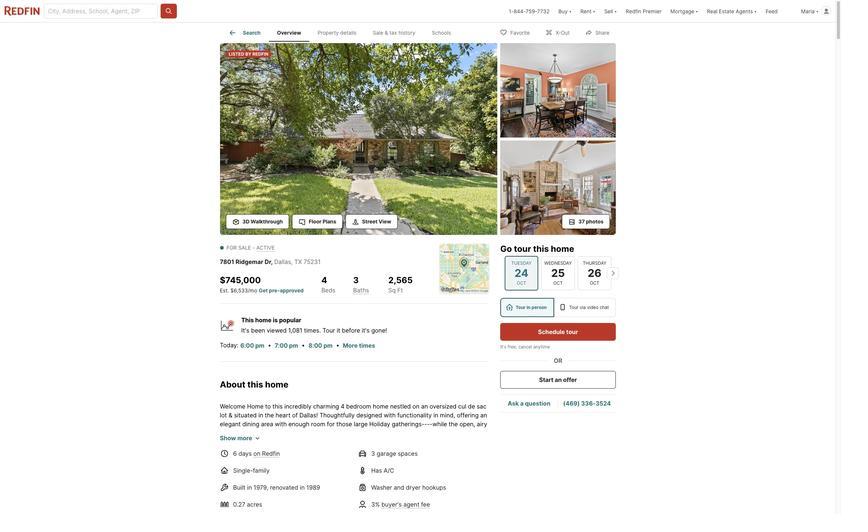 Task type: locate. For each thing, give the bounding box(es) containing it.
1 horizontal spatial 3
[[371, 451, 375, 458]]

in down level.
[[300, 485, 305, 492]]

▾ right agents
[[755, 8, 757, 14]]

oct for 24
[[517, 281, 526, 286]]

of up rustic
[[276, 439, 282, 446]]

▾ for rent ▾
[[593, 8, 596, 14]]

0 horizontal spatial for
[[327, 421, 335, 428]]

room up the garage
[[378, 439, 392, 446]]

rustic
[[271, 448, 286, 455]]

1 ▾ from the left
[[569, 8, 572, 14]]

a down floor
[[292, 457, 296, 464]]

4 up thoughtfully in the bottom left of the page
[[341, 403, 345, 411]]

0 vertical spatial room
[[311, 421, 325, 428]]

an inside button
[[555, 377, 562, 384]]

estate
[[719, 8, 734, 14]]

0 vertical spatial it's
[[241, 327, 249, 334]]

go tour this home
[[500, 244, 574, 254]]

of down ensuite
[[424, 483, 430, 490]]

0 horizontal spatial tour
[[323, 327, 335, 334]]

▾ right mortgage
[[696, 8, 698, 14]]

this up heart
[[273, 403, 283, 411]]

quick
[[354, 483, 370, 490]]

vaulted
[[439, 439, 459, 446]]

a left wet on the bottom of the page
[[232, 457, 235, 464]]

pm right 7:00
[[289, 342, 298, 350]]

oct down 25
[[553, 281, 563, 286]]

gone!
[[371, 327, 387, 334]]

favorite
[[510, 29, 530, 36]]

2 oct from the left
[[553, 281, 563, 286]]

oct inside tuesday 24 oct
[[517, 281, 526, 286]]

thursday 26 oct
[[583, 261, 606, 286]]

0 vertical spatial is
[[273, 317, 278, 324]]

1 horizontal spatial it's
[[500, 345, 506, 350]]

tour via video chat option
[[554, 298, 616, 318]]

tour in person
[[516, 305, 547, 311]]

pm right 6:00
[[255, 342, 264, 350]]

been
[[251, 327, 265, 334]]

2 vertical spatial this
[[273, 403, 283, 411]]

2,565
[[388, 275, 413, 286]]

None button
[[505, 256, 538, 291], [541, 257, 575, 291], [578, 257, 611, 291], [505, 256, 538, 291], [541, 257, 575, 291], [578, 257, 611, 291]]

home up designed
[[373, 403, 389, 411]]

4 inside 4 beds
[[321, 275, 327, 286]]

it's down this
[[241, 327, 249, 334]]

0 horizontal spatial and
[[220, 457, 230, 464]]

1 horizontal spatial pm
[[289, 342, 298, 350]]

1 horizontal spatial room
[[311, 421, 325, 428]]

7801 ridgemar dr, dallas, tx 75231 image
[[220, 43, 497, 235], [500, 43, 616, 138], [500, 141, 616, 235]]

1 horizontal spatial is
[[328, 474, 332, 482]]

, left tx
[[291, 259, 293, 266]]

1 vertical spatial 4
[[341, 403, 345, 411]]

details
[[340, 30, 357, 36]]

in down built-
[[410, 457, 415, 464]]

this up home at the bottom left
[[247, 380, 263, 390]]

& left the tax
[[385, 30, 388, 36]]

property details tab
[[309, 24, 365, 42]]

1 vertical spatial tour
[[566, 329, 578, 336]]

living
[[220, 430, 234, 437], [471, 430, 485, 437], [361, 439, 376, 446]]

cul
[[458, 403, 466, 411]]

tour left via
[[569, 305, 578, 311]]

times
[[359, 342, 375, 350]]

1 vertical spatial that
[[260, 457, 271, 464]]

3 inside 3 baths
[[353, 275, 359, 286]]

sale
[[373, 30, 383, 36]]

sell ▾ button
[[600, 0, 621, 22]]

2 • from the left
[[302, 342, 305, 349]]

1 vertical spatial this
[[247, 380, 263, 390]]

redfin down lots at the bottom
[[262, 451, 280, 458]]

family
[[253, 468, 270, 475]]

in right the built
[[247, 485, 252, 492]]

0 horizontal spatial •
[[268, 342, 271, 349]]

0 horizontal spatial room
[[236, 430, 250, 437]]

hot
[[326, 492, 336, 499]]

1 vertical spatial bedroom
[[382, 474, 407, 482]]

that up 'family'
[[260, 457, 271, 464]]

maria ▾
[[801, 8, 819, 14]]

1 horizontal spatial to
[[302, 448, 308, 455]]

is inside this home is popular it's been viewed 1,081 times. tour it before it's gone!
[[273, 317, 278, 324]]

in left person
[[527, 305, 531, 311]]

1 horizontal spatial •
[[302, 342, 305, 349]]

share
[[596, 29, 610, 36]]

0 vertical spatial 4
[[321, 275, 327, 286]]

bedroom,
[[368, 465, 395, 473]]

0 vertical spatial bedroom
[[346, 403, 371, 411]]

▾ inside 'link'
[[755, 8, 757, 14]]

0 vertical spatial redfin
[[626, 8, 641, 14]]

tour in person option
[[500, 298, 554, 318]]

▾ right buy
[[569, 8, 572, 14]]

the up everyday
[[449, 421, 458, 428]]

oct down 26
[[590, 281, 599, 286]]

0 vertical spatial for
[[327, 421, 335, 428]]

x-
[[556, 29, 561, 36]]

bathroom
[[220, 474, 247, 482]]

0 horizontal spatial is
[[273, 317, 278, 324]]

3 oct from the left
[[590, 281, 599, 286]]

living down airy
[[471, 430, 485, 437]]

0 vertical spatial and
[[220, 457, 230, 464]]

is up viewed
[[273, 317, 278, 324]]

7:00 pm button
[[274, 341, 299, 351]]

feed button
[[761, 0, 797, 22]]

the up fireplace
[[351, 439, 360, 446]]

2 horizontal spatial •
[[336, 342, 339, 349]]

real estate agents ▾ link
[[707, 0, 757, 22]]

2 , from the left
[[291, 259, 293, 266]]

4 ▾ from the left
[[696, 8, 698, 14]]

tour via video chat
[[569, 305, 609, 311]]

list box
[[500, 298, 616, 318]]

wet
[[237, 457, 247, 464]]

buyer's agent fee link
[[382, 502, 430, 509]]

tuesday
[[511, 261, 532, 266]]

bedroom down 2
[[382, 474, 407, 482]]

and left dryer
[[394, 485, 404, 492]]

2 ▾ from the left
[[593, 8, 596, 14]]

0 vertical spatial 3
[[353, 275, 359, 286]]

on up three
[[259, 474, 266, 482]]

an left offer
[[555, 377, 562, 384]]

home
[[551, 244, 574, 254], [255, 317, 272, 324], [265, 380, 289, 390], [373, 403, 389, 411]]

tour left it
[[323, 327, 335, 334]]

1 pm from the left
[[255, 342, 264, 350]]

0 horizontal spatial it's
[[241, 327, 249, 334]]

, left 'dallas' on the bottom of page
[[271, 259, 273, 266]]

tour right schedule
[[566, 329, 578, 336]]

and down equipped
[[462, 465, 473, 473]]

bedroom up designed
[[346, 403, 371, 411]]

schedule tour button
[[500, 324, 616, 341]]

pm right '8:00'
[[324, 342, 333, 350]]

room
[[311, 421, 325, 428], [236, 430, 250, 437], [378, 439, 392, 446]]

0 horizontal spatial oct
[[517, 281, 526, 286]]

and down "beamed"
[[220, 457, 230, 464]]

0 horizontal spatial 4
[[321, 275, 327, 286]]

1 vertical spatial is
[[328, 474, 332, 482]]

tour for go
[[514, 244, 531, 254]]

3 up "baths"
[[353, 275, 359, 286]]

1 horizontal spatial and
[[394, 485, 404, 492]]

1 vertical spatial 3
[[371, 451, 375, 458]]

0 horizontal spatial 3
[[353, 275, 359, 286]]

2 vertical spatial to
[[393, 483, 398, 490]]

1 horizontal spatial tour
[[516, 305, 526, 311]]

single-
[[233, 468, 253, 475]]

living down creates
[[361, 439, 376, 446]]

mortgage ▾ button
[[671, 0, 698, 22]]

active
[[256, 245, 275, 251]]

on up functionality
[[413, 403, 420, 411]]

before
[[342, 327, 360, 334]]

real
[[707, 8, 718, 14]]

to right washer
[[393, 483, 398, 490]]

2 vertical spatial and
[[394, 485, 404, 492]]

photos
[[586, 219, 604, 225]]

it
[[337, 327, 340, 334]]

person
[[532, 305, 547, 311]]

a right ask
[[520, 400, 524, 408]]

map entry image
[[440, 244, 489, 293]]

0 horizontal spatial pm
[[255, 342, 264, 350]]

0 horizontal spatial bedroom
[[346, 403, 371, 411]]

& down additional
[[408, 474, 412, 482]]

cooler
[[266, 465, 284, 473]]

3 garage spaces
[[371, 451, 418, 458]]

1 horizontal spatial redfin
[[626, 8, 641, 14]]

redfin premier button
[[621, 0, 666, 22]]

situated
[[234, 412, 257, 420]]

8:00
[[309, 342, 322, 350]]

•
[[268, 342, 271, 349], [302, 342, 305, 349], [336, 342, 339, 349]]

makes
[[273, 457, 291, 464]]

living down elegant
[[220, 430, 234, 437]]

2 horizontal spatial room
[[378, 439, 392, 446]]

of down three
[[261, 492, 266, 499]]

0 vertical spatial that
[[345, 430, 356, 437]]

▾ right the sell
[[615, 8, 617, 14]]

1 horizontal spatial oct
[[553, 281, 563, 286]]

1 vertical spatial for
[[434, 430, 442, 437]]

1-844-759-7732 link
[[509, 8, 550, 14]]

1 horizontal spatial bedroom
[[382, 474, 407, 482]]

oct inside wednesday 25 oct
[[553, 281, 563, 286]]

that down those
[[345, 430, 356, 437]]

oct for 25
[[553, 281, 563, 286]]

• left more
[[336, 342, 339, 349]]

an
[[555, 377, 562, 384], [421, 403, 428, 411], [480, 412, 487, 420], [414, 474, 421, 482], [400, 483, 407, 490], [478, 483, 485, 490]]

1 vertical spatial room
[[236, 430, 250, 437]]

area
[[261, 421, 273, 428]]

de
[[468, 403, 475, 411]]

room up spaciousness
[[311, 421, 325, 428]]

1 vertical spatial redfin
[[262, 451, 280, 458]]

tour left person
[[516, 305, 526, 311]]

home up incredibly
[[265, 380, 289, 390]]

4
[[321, 275, 327, 286], [341, 403, 345, 411]]

the
[[386, 457, 397, 464]]

0 horizontal spatial tour
[[514, 244, 531, 254]]

▾ right rent at the right of the page
[[593, 8, 596, 14]]

agents
[[736, 8, 753, 14]]

elegant
[[220, 421, 241, 428]]

4 up "beds"
[[321, 275, 327, 286]]

highlighting
[[394, 439, 426, 446]]

sale & tax history
[[373, 30, 415, 36]]

0 vertical spatial tour
[[514, 244, 531, 254]]

wednesday 25 oct
[[544, 261, 572, 286]]

designed
[[356, 412, 382, 420]]

& down enough
[[300, 430, 304, 437]]

1 horizontal spatial tour
[[566, 329, 578, 336]]

2 horizontal spatial oct
[[590, 281, 599, 286]]

buy
[[559, 8, 568, 14]]

for
[[327, 421, 335, 428], [434, 430, 442, 437]]

brick
[[329, 448, 343, 455]]

redfin left premier
[[626, 8, 641, 14]]

1 horizontal spatial 4
[[341, 403, 345, 411]]

0 vertical spatial to
[[265, 403, 271, 411]]

▾ right maria
[[816, 8, 819, 14]]

functionality
[[397, 412, 432, 420]]

this up wednesday on the bottom
[[533, 244, 549, 254]]

1 horizontal spatial ,
[[291, 259, 293, 266]]

room up entertaining! in the left bottom of the page
[[236, 430, 250, 437]]

the up rich
[[428, 439, 437, 446]]

acres
[[247, 502, 262, 509]]

lots
[[262, 439, 274, 446]]

2 horizontal spatial tour
[[569, 305, 578, 311]]

3 ▾ from the left
[[615, 8, 617, 14]]

1 horizontal spatial this
[[273, 403, 283, 411]]

tour for tour in person
[[516, 305, 526, 311]]

0 horizontal spatial ,
[[271, 259, 273, 266]]

this inside welcome home to this incredibly charming 4 bedroom home nestled on an oversized cul de sac lot & situated in the heart of dallas! thoughtfully designed with functionality in mind, offering an elegant dining area with enough room for those large holiday gatherings----while the open, airy living room radiates comfort & spaciousness that creates the perfect setting for everyday living & entertaining! lots of natural light throughout the living room highlighting the vaulted wood beamed ceiling, a rustic floor to ceiling brick fireplace with custom built-ins, rich hardwoods, and a wet bar that makes a great showpiece when hosting! the eat-in kitchen comes equipped with a beverage cooler & a double gas oven. primary bedroom, 2 additional bedrooms, and full bathroom are on the main level. there is also a study, 4th bedroom & an ensuite bath on the second level! three storage buildings. no hoa! quick access to an array of entertainment & an eclectic blend of restaurants & trendy hot spots!
[[273, 403, 283, 411]]

an left array
[[400, 483, 407, 490]]

0 horizontal spatial that
[[260, 457, 271, 464]]

it's left free, on the bottom right
[[500, 345, 506, 350]]

ask
[[508, 400, 519, 408]]

oct down 24
[[517, 281, 526, 286]]

tour
[[514, 244, 531, 254], [566, 329, 578, 336]]

home up been
[[255, 317, 272, 324]]

for down while
[[434, 430, 442, 437]]

2 horizontal spatial pm
[[324, 342, 333, 350]]

7732
[[537, 8, 550, 14]]

to right home at the bottom left
[[265, 403, 271, 411]]

(469) 336-3524 link
[[563, 400, 611, 408]]

schools tab
[[424, 24, 459, 42]]

3 left the garage
[[371, 451, 375, 458]]

no
[[327, 483, 336, 490]]

ceiling
[[310, 448, 328, 455]]

1 oct from the left
[[517, 281, 526, 286]]

it's free, cancel anytime
[[500, 345, 550, 350]]

3 for 3 baths
[[353, 275, 359, 286]]

fee
[[421, 502, 430, 509]]

0 horizontal spatial this
[[247, 380, 263, 390]]

offer
[[563, 377, 577, 384]]

(469)
[[563, 400, 580, 408]]

3%
[[371, 502, 380, 509]]

a up main
[[291, 465, 294, 473]]

overview tab
[[269, 24, 309, 42]]

oct inside thursday 26 oct
[[590, 281, 599, 286]]

the down the holiday
[[380, 430, 389, 437]]

for down thoughtfully in the bottom left of the page
[[327, 421, 335, 428]]

/mo
[[248, 288, 257, 294]]

tour up tuesday
[[514, 244, 531, 254]]

tour inside button
[[566, 329, 578, 336]]

5 ▾ from the left
[[755, 8, 757, 14]]

via
[[580, 305, 586, 311]]

floor
[[288, 448, 301, 455]]

0.27 acres
[[233, 502, 262, 509]]

▾ for sell ▾
[[615, 8, 617, 14]]

3 for 3 garage spaces
[[371, 451, 375, 458]]

charming
[[313, 403, 339, 411]]

336-
[[581, 400, 596, 408]]

& up "beamed"
[[220, 439, 224, 446]]

2 horizontal spatial this
[[533, 244, 549, 254]]

tab list
[[220, 23, 465, 42]]

showpiece
[[314, 457, 344, 464]]

is up no
[[328, 474, 332, 482]]

6 ▾ from the left
[[816, 8, 819, 14]]

washer
[[371, 485, 392, 492]]

spaces
[[398, 451, 418, 458]]

• left '8:00'
[[302, 342, 305, 349]]

home up wednesday on the bottom
[[551, 244, 574, 254]]

property
[[318, 30, 339, 36]]

about this home
[[220, 380, 289, 390]]

• left 7:00
[[268, 342, 271, 349]]

spaciousness
[[305, 430, 343, 437]]

viewed
[[267, 327, 287, 334]]

that
[[345, 430, 356, 437], [260, 457, 271, 464]]

1 vertical spatial and
[[462, 465, 473, 473]]



Task type: describe. For each thing, give the bounding box(es) containing it.
study,
[[352, 474, 369, 482]]

7801
[[220, 259, 234, 266]]

the down full
[[467, 474, 476, 482]]

it's inside this home is popular it's been viewed 1,081 times. tour it before it's gone!
[[241, 327, 249, 334]]

the up area
[[265, 412, 274, 420]]

history
[[399, 30, 415, 36]]

$745,000 est. $6,533 /mo get pre-approved
[[220, 275, 304, 294]]

oct for 26
[[590, 281, 599, 286]]

hoa!
[[338, 483, 352, 490]]

with up bathroom
[[220, 465, 232, 473]]

1979,
[[254, 485, 268, 492]]

open,
[[460, 421, 475, 428]]

2 pm from the left
[[289, 342, 298, 350]]

City, Address, School, Agent, ZIP search field
[[44, 4, 158, 18]]

buildings.
[[299, 483, 326, 490]]

list box containing tour in person
[[500, 298, 616, 318]]

primary
[[345, 465, 366, 473]]

& inside tab
[[385, 30, 388, 36]]

tour for tour via video chat
[[569, 305, 578, 311]]

schedule tour
[[538, 329, 578, 336]]

2,565 sq ft
[[388, 275, 413, 294]]

while
[[433, 421, 447, 428]]

listed
[[229, 51, 244, 57]]

beamed
[[220, 448, 243, 455]]

home inside welcome home to this incredibly charming 4 bedroom home nestled on an oversized cul de sac lot & situated in the heart of dallas! thoughtfully designed with functionality in mind, offering an elegant dining area with enough room for those large holiday gatherings----while the open, airy living room radiates comfort & spaciousness that creates the perfect setting for everyday living & entertaining! lots of natural light throughout the living room highlighting the vaulted wood beamed ceiling, a rustic floor to ceiling brick fireplace with custom built-ins, rich hardwoods, and a wet bar that makes a great showpiece when hosting! the eat-in kitchen comes equipped with a beverage cooler & a double gas oven. primary bedroom, 2 additional bedrooms, and full bathroom are on the main level. there is also a study, 4th bedroom & an ensuite bath on the second level! three storage buildings. no hoa! quick access to an array of entertainment & an eclectic blend of restaurants & trendy hot spots!
[[373, 403, 389, 411]]

& right lot
[[229, 412, 232, 420]]

floor plans button
[[292, 215, 343, 229]]

mortgage ▾
[[671, 8, 698, 14]]

2 horizontal spatial and
[[462, 465, 473, 473]]

oversized
[[430, 403, 457, 411]]

▾ for buy ▾
[[569, 8, 572, 14]]

tour for schedule
[[566, 329, 578, 336]]

37 photos button
[[562, 215, 610, 229]]

enough
[[288, 421, 309, 428]]

6
[[233, 451, 237, 458]]

tour inside this home is popular it's been viewed 1,081 times. tour it before it's gone!
[[323, 327, 335, 334]]

baths link
[[353, 287, 369, 294]]

1,081
[[288, 327, 302, 334]]

a right also
[[347, 474, 350, 482]]

1 vertical spatial to
[[302, 448, 308, 455]]

1 • from the left
[[268, 342, 271, 349]]

nestled
[[390, 403, 411, 411]]

maria
[[801, 8, 815, 14]]

offering
[[457, 412, 479, 420]]

thoughtfully
[[320, 412, 355, 420]]

& down full
[[473, 483, 477, 490]]

0 horizontal spatial living
[[220, 430, 234, 437]]

schools
[[432, 30, 451, 36]]

3 • from the left
[[336, 342, 339, 349]]

street
[[362, 219, 378, 225]]

listed by redfin link
[[220, 43, 497, 237]]

sell ▾ button
[[604, 0, 617, 22]]

an up functionality
[[421, 403, 428, 411]]

perfect
[[391, 430, 411, 437]]

single-family
[[233, 468, 270, 475]]

welcome
[[220, 403, 245, 411]]

37 photos
[[579, 219, 604, 225]]

with up the holiday
[[384, 412, 396, 420]]

street view button
[[346, 215, 398, 229]]

an up airy
[[480, 412, 487, 420]]

an down full
[[478, 483, 485, 490]]

built-
[[406, 448, 421, 455]]

throughout
[[318, 439, 349, 446]]

6 days on redfin
[[233, 451, 280, 458]]

next image
[[607, 268, 619, 280]]

hardwoods,
[[444, 448, 477, 455]]

of down incredibly
[[292, 412, 298, 420]]

rent
[[581, 8, 592, 14]]

sac
[[477, 403, 487, 411]]

share button
[[579, 25, 616, 40]]

1 vertical spatial it's
[[500, 345, 506, 350]]

2 horizontal spatial living
[[471, 430, 485, 437]]

video
[[587, 305, 598, 311]]

1 horizontal spatial for
[[434, 430, 442, 437]]

0 horizontal spatial redfin
[[262, 451, 280, 458]]

& left 1989
[[301, 492, 305, 499]]

start an offer
[[539, 377, 577, 384]]

garage
[[377, 451, 396, 458]]

array
[[408, 483, 423, 490]]

beverage
[[238, 465, 265, 473]]

ridgemar
[[236, 259, 263, 266]]

x-out
[[556, 29, 570, 36]]

ins,
[[421, 448, 431, 455]]

redfin inside button
[[626, 8, 641, 14]]

when
[[345, 457, 361, 464]]

2 vertical spatial room
[[378, 439, 392, 446]]

has a/c
[[371, 468, 394, 475]]

a down lots at the bottom
[[266, 448, 269, 455]]

3 pm from the left
[[324, 342, 333, 350]]

fireplace
[[345, 448, 369, 455]]

& up main
[[285, 465, 289, 473]]

on right bath on the right
[[459, 474, 466, 482]]

the down cooler
[[268, 474, 277, 482]]

0 horizontal spatial to
[[265, 403, 271, 411]]

1 , from the left
[[271, 259, 273, 266]]

walkthrough
[[251, 219, 283, 225]]

home inside this home is popular it's been viewed 1,081 times. tour it before it's gone!
[[255, 317, 272, 324]]

start an offer button
[[500, 372, 616, 389]]

entertaining!
[[225, 439, 261, 446]]

entertainment
[[432, 483, 471, 490]]

1 horizontal spatial that
[[345, 430, 356, 437]]

is inside welcome home to this incredibly charming 4 bedroom home nestled on an oversized cul de sac lot & situated in the heart of dallas! thoughtfully designed with functionality in mind, offering an elegant dining area with enough room for those large holiday gatherings----while the open, airy living room radiates comfort & spaciousness that creates the perfect setting for everyday living & entertaining! lots of natural light throughout the living room highlighting the vaulted wood beamed ceiling, a rustic floor to ceiling brick fireplace with custom built-ins, rich hardwoods, and a wet bar that makes a great showpiece when hosting! the eat-in kitchen comes equipped with a beverage cooler & a double gas oven. primary bedroom, 2 additional bedrooms, and full bathroom are on the main level. there is also a study, 4th bedroom & an ensuite bath on the second level! three storage buildings. no hoa! quick access to an array of entertainment & an eclectic blend of restaurants & trendy hot spots!
[[328, 474, 332, 482]]

tuesday 24 oct
[[511, 261, 532, 286]]

an up array
[[414, 474, 421, 482]]

are
[[249, 474, 257, 482]]

renovated
[[270, 485, 298, 492]]

creates
[[358, 430, 379, 437]]

with up hosting!
[[370, 448, 382, 455]]

▾ for mortgage ▾
[[696, 8, 698, 14]]

3d
[[242, 219, 250, 225]]

37
[[579, 219, 585, 225]]

25
[[551, 267, 565, 280]]

level.
[[294, 474, 308, 482]]

4 inside welcome home to this incredibly charming 4 bedroom home nestled on an oversized cul de sac lot & situated in the heart of dallas! thoughtfully designed with functionality in mind, offering an elegant dining area with enough room for those large holiday gatherings----while the open, airy living room radiates comfort & spaciousness that creates the perfect setting for everyday living & entertaining! lots of natural light throughout the living room highlighting the vaulted wood beamed ceiling, a rustic floor to ceiling brick fireplace with custom built-ins, rich hardwoods, and a wet bar that makes a great showpiece when hosting! the eat-in kitchen comes equipped with a beverage cooler & a double gas oven. primary bedroom, 2 additional bedrooms, and full bathroom are on the main level. there is also a study, 4th bedroom & an ensuite bath on the second level! three storage buildings. no hoa! quick access to an array of entertainment & an eclectic blend of restaurants & trendy hot spots!
[[341, 403, 345, 411]]

main
[[279, 474, 292, 482]]

tab list containing search
[[220, 23, 465, 42]]

sale & tax history tab
[[365, 24, 424, 42]]

▾ for maria ▾
[[816, 8, 819, 14]]

level!
[[242, 483, 256, 490]]

eclectic
[[220, 492, 242, 499]]

1 horizontal spatial living
[[361, 439, 376, 446]]

rent ▾ button
[[581, 0, 596, 22]]

in down home at the bottom left
[[258, 412, 263, 420]]

in inside option
[[527, 305, 531, 311]]

a up bathroom
[[233, 465, 237, 473]]

buyer's
[[382, 502, 402, 509]]

street view
[[362, 219, 391, 225]]

bar
[[249, 457, 258, 464]]

view
[[379, 219, 391, 225]]

submit search image
[[165, 7, 172, 15]]

2 horizontal spatial to
[[393, 483, 398, 490]]

heart
[[276, 412, 291, 420]]

on right days
[[253, 451, 260, 458]]

0 vertical spatial this
[[533, 244, 549, 254]]

ensuite
[[422, 474, 443, 482]]

favorite button
[[494, 25, 536, 40]]

redfin
[[253, 51, 268, 57]]

a/c
[[384, 468, 394, 475]]

setting
[[413, 430, 432, 437]]

$745,000
[[220, 275, 261, 286]]

anytime
[[533, 345, 550, 350]]

with down heart
[[275, 421, 287, 428]]

great
[[297, 457, 312, 464]]

in up while
[[434, 412, 438, 420]]

3d walkthrough
[[242, 219, 283, 225]]



Task type: vqa. For each thing, say whether or not it's contained in the screenshot.
Wednesday 1 Nov
no



